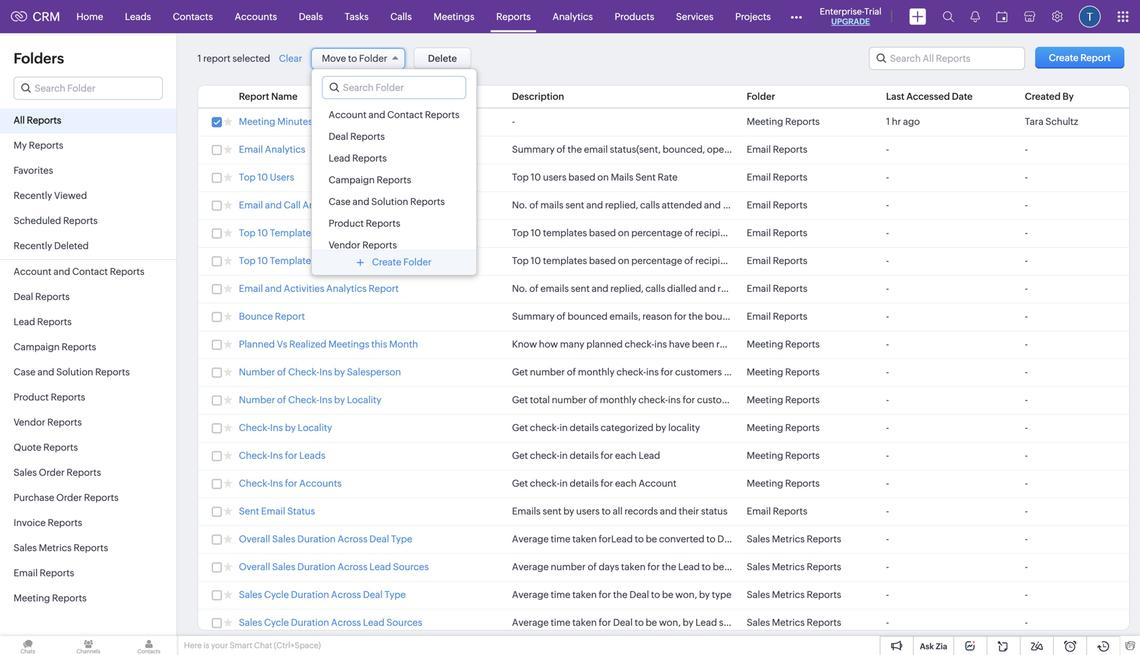 Task type: describe. For each thing, give the bounding box(es) containing it.
days
[[599, 561, 619, 572]]

calls for dialled
[[646, 283, 665, 294]]

meeting reports for lead
[[747, 450, 820, 461]]

bounce
[[239, 311, 273, 322]]

meeting reports for ins
[[747, 394, 820, 405]]

recently for recently viewed
[[14, 190, 52, 201]]

analytics inside email analytics link
[[265, 144, 305, 155]]

average for average number of days taken for the lead to be converted to deal from various lead sources
[[512, 561, 549, 572]]

for right reason
[[674, 311, 687, 322]]

be down status at right bottom
[[713, 561, 724, 572]]

1 vertical spatial number
[[552, 394, 587, 405]]

1 vertical spatial account
[[14, 266, 51, 277]]

of left days
[[588, 561, 597, 572]]

number of check-ins by salesperson
[[239, 367, 401, 377]]

activities
[[284, 283, 324, 294]]

email reports for on
[[747, 144, 808, 155]]

overall for overall sales duration across deal type
[[239, 534, 270, 544]]

viewed
[[54, 190, 87, 201]]

email for top 10 templates based on percentage of recipients who have opened the email
[[838, 227, 862, 238]]

by left open
[[318, 227, 328, 238]]

ins down number of check-ins by salesperson 'link'
[[319, 394, 332, 405]]

email analytics link
[[239, 144, 305, 157]]

duration for sales cycle duration across deal type
[[291, 589, 329, 600]]

campaign inside option
[[329, 174, 375, 185]]

meeting for get check-in details categorized by locality
[[747, 422, 784, 433]]

received,
[[718, 283, 758, 294]]

0 vertical spatial won,
[[676, 589, 697, 600]]

to down average time taken forlead to be converted to deal of different type at bottom
[[702, 561, 711, 572]]

metrics for average number of days taken for the lead to be converted to deal from various lead sources
[[772, 561, 805, 572]]

related
[[910, 311, 941, 322]]

on left date,
[[830, 144, 842, 155]]

for down get check-in details categorized by locality
[[601, 450, 613, 461]]

duration for overall sales duration across deal type
[[297, 534, 336, 544]]

purchase order reports
[[14, 492, 119, 503]]

folder inside "field"
[[359, 53, 387, 64]]

1 for 1 hr ago
[[886, 116, 890, 127]]

reports inside "option"
[[350, 131, 385, 142]]

of up get check-in details categorized by locality
[[589, 394, 598, 405]]

and left user
[[948, 144, 964, 155]]

by inside 'link'
[[334, 367, 345, 377]]

tara
[[1025, 116, 1044, 127]]

contacts image
[[121, 636, 177, 655]]

2 vertical spatial have
[[669, 339, 690, 350]]

who for clicked
[[741, 255, 760, 266]]

to down average time taken for the deal to be won, by type
[[635, 617, 644, 628]]

Search Folder text field
[[323, 77, 466, 98]]

across for overall sales duration across lead sources
[[338, 561, 368, 572]]

bounced
[[568, 311, 608, 322]]

recently deleted
[[14, 240, 89, 251]]

across for sales cycle duration across lead sources
[[331, 617, 361, 628]]

recipients for opened
[[696, 227, 739, 238]]

1 vertical spatial customers
[[697, 394, 744, 405]]

create folder
[[372, 257, 432, 267]]

the down average time taken forlead to be converted to deal of different type at bottom
[[662, 561, 677, 572]]

top 10 templates by open rate
[[239, 227, 377, 238]]

time for average time taken for deal to be won, by lead source sales metrics reports
[[551, 617, 571, 628]]

top for top 10 templates by click rate
[[239, 255, 256, 266]]

check-ins for accounts link
[[239, 478, 342, 491]]

to up "average time taken for deal to be won, by lead source sales metrics reports"
[[651, 589, 660, 600]]

check- for check-ins for leads
[[239, 450, 270, 461]]

Move to Folder field
[[311, 48, 405, 69]]

type for overall sales duration across deal type
[[391, 534, 412, 544]]

Search Folder text field
[[14, 77, 162, 99]]

create for create report
[[1049, 52, 1079, 63]]

metrics for average time taken forlead to be converted to deal of different type
[[772, 534, 805, 544]]

open
[[330, 227, 355, 238]]

hr
[[892, 116, 901, 127]]

the left bounce,
[[689, 311, 703, 322]]

the right clicked
[[819, 255, 834, 266]]

for down average time taken forlead to be converted to deal of different type at bottom
[[648, 561, 660, 572]]

1 horizontal spatial date
[[920, 283, 939, 294]]

by down average number of days taken for the lead to be converted to deal from various lead sources
[[699, 589, 710, 600]]

email and activities analytics report link
[[239, 283, 399, 296]]

to right related
[[942, 311, 952, 322]]

2 salesperson from the left
[[811, 367, 865, 377]]

for up all
[[601, 478, 613, 489]]

the right related
[[954, 311, 968, 322]]

for down 'check-ins by locality' link
[[285, 450, 297, 461]]

percentage for clicked
[[632, 255, 683, 266]]

metrics inside sales metrics reports link
[[39, 542, 72, 553]]

summary of the email status(sent, bounced, opened, and clicked) based on date, template, module and user
[[512, 144, 985, 155]]

ask zia
[[920, 642, 948, 651]]

deal down recently deleted
[[14, 291, 33, 302]]

and left call
[[265, 200, 282, 210]]

0 horizontal spatial users
[[543, 172, 567, 183]]

name
[[271, 91, 298, 102]]

case and solution reports inside option
[[329, 196, 445, 207]]

email reports down invoice reports
[[14, 568, 74, 578]]

get check-in details for each account
[[512, 478, 677, 489]]

0 horizontal spatial converted
[[659, 534, 705, 544]]

2 vertical spatial ins
[[668, 394, 681, 405]]

sales cycle duration across deal type link
[[239, 589, 406, 602]]

deal reports inside "option"
[[329, 131, 385, 142]]

be up "average time taken for deal to be won, by lead source sales metrics reports"
[[662, 589, 674, 600]]

trial
[[865, 6, 882, 17]]

meeting reports for have
[[747, 339, 820, 350]]

by right created
[[1063, 91, 1074, 102]]

scheduled reports
[[14, 215, 98, 226]]

and right dialled
[[699, 283, 716, 294]]

ins for locality
[[270, 422, 283, 433]]

to down status at right bottom
[[707, 534, 716, 544]]

and down campaign reports link at the left
[[37, 367, 54, 377]]

get for get check-in details categorized by locality
[[512, 422, 528, 433]]

month
[[814, 339, 843, 350]]

1 horizontal spatial locality
[[759, 394, 791, 405]]

account and contact reports link
[[0, 260, 176, 285]]

in for get check-in details for each account
[[560, 478, 568, 489]]

contacts link
[[162, 0, 224, 33]]

1 vertical spatial folder
[[747, 91, 776, 102]]

planned vs realized meetings this month link
[[239, 339, 418, 352]]

sales inside sales metrics reports link
[[14, 542, 37, 553]]

reports link
[[486, 0, 542, 33]]

my reports link
[[0, 134, 176, 159]]

categorized
[[601, 422, 654, 433]]

for down average time taken for the deal to be won, by type
[[599, 617, 611, 628]]

overall sales duration across deal type link
[[239, 534, 412, 546]]

bounce report link
[[239, 311, 305, 324]]

and left tasks
[[838, 283, 855, 294]]

average for average time taken for the deal to be won, by type
[[512, 589, 549, 600]]

order for purchase
[[56, 492, 82, 503]]

0 horizontal spatial vendor reports
[[14, 417, 82, 428]]

favorites link
[[0, 159, 176, 184]]

check- for check-ins for accounts
[[239, 478, 270, 489]]

and right listed
[[941, 283, 958, 294]]

deals
[[299, 11, 323, 22]]

1 vertical spatial product reports
[[14, 392, 85, 403]]

by down the completed
[[746, 394, 757, 405]]

emails
[[541, 283, 569, 294]]

meeting reports for locality
[[747, 422, 820, 433]]

total
[[530, 394, 550, 405]]

here is your smart chat (ctrl+space)
[[184, 641, 321, 650]]

crm
[[33, 10, 60, 24]]

deal up average number of days taken for the lead to be converted to deal from various lead sources
[[718, 534, 737, 544]]

mails
[[541, 200, 564, 210]]

by down get check-in details for each account
[[564, 506, 574, 517]]

by left click
[[318, 255, 328, 266]]

and up bounced
[[592, 283, 609, 294]]

sales inside 'overall sales duration across lead sources' link
[[272, 561, 296, 572]]

the right opened
[[821, 227, 836, 238]]

2 horizontal spatial account
[[639, 478, 677, 489]]

taken for deal
[[573, 617, 597, 628]]

planned
[[587, 339, 623, 350]]

and down "top 10 users based on mails sent rate"
[[586, 200, 603, 210]]

sales inside sales order reports link
[[14, 467, 37, 478]]

purchase
[[14, 492, 54, 503]]

0 vertical spatial each
[[787, 367, 809, 377]]

their
[[679, 506, 699, 517]]

meeting reports for account
[[747, 478, 820, 489]]

of up check-ins by locality
[[277, 394, 286, 405]]

0 vertical spatial monthly
[[578, 367, 615, 377]]

get for get number of monthly check-ins for customers completed by each salesperson
[[512, 367, 528, 377]]

1 vertical spatial date
[[744, 311, 763, 322]]

have for opened
[[762, 227, 783, 238]]

last accessed date
[[886, 91, 973, 102]]

0 horizontal spatial type
[[712, 589, 732, 600]]

of down no. of mails sent and replied, calls attended and missed by sales representatives
[[684, 227, 694, 238]]

(ctrl+space)
[[274, 641, 321, 650]]

the down days
[[613, 589, 628, 600]]

analytics link
[[542, 0, 604, 33]]

percentage for opened
[[632, 227, 683, 238]]

email reports for opened
[[747, 227, 808, 238]]

email reports down clicked)
[[747, 172, 808, 183]]

deal left "from"
[[785, 561, 804, 572]]

order for sales
[[39, 467, 65, 478]]

record
[[879, 311, 908, 322]]

0 vertical spatial rate
[[658, 172, 678, 183]]

deal up overall sales duration across lead sources
[[370, 534, 389, 544]]

case and solution reports link
[[0, 360, 176, 386]]

0 vertical spatial customers
[[675, 367, 722, 377]]

top 10 users based on mails sent rate
[[512, 172, 678, 183]]

top 10 users
[[239, 172, 294, 183]]

sent for emails
[[571, 283, 590, 294]]

0 horizontal spatial deal reports
[[14, 291, 70, 302]]

sales metrics reports down invoice reports
[[14, 542, 108, 553]]

get check-in details categorized by locality
[[512, 422, 700, 433]]

the left current
[[763, 339, 777, 350]]

realized
[[717, 339, 751, 350]]

check- down number of check-ins by salesperson 'link'
[[288, 394, 319, 405]]

cycle for sales cycle duration across deal type
[[264, 589, 289, 600]]

ins for for
[[646, 367, 659, 377]]

top for top 10 templates based on percentage of recipients who have opened the email
[[512, 227, 529, 238]]

sources for sales cycle duration across lead sources
[[387, 617, 423, 628]]

0 horizontal spatial case
[[14, 367, 36, 377]]

metrics for average time taken for the deal to be won, by type
[[772, 589, 805, 600]]

deal down average time taken for the deal to be won, by type
[[613, 617, 633, 628]]

get number of monthly check-ins for customers completed by each salesperson
[[512, 367, 865, 377]]

get for get check-in details for each account
[[512, 478, 528, 489]]

by up check-ins for leads
[[285, 422, 296, 433]]

be down records
[[646, 534, 657, 544]]

minutes
[[277, 116, 313, 127]]

by right missed
[[756, 200, 767, 210]]

recently deleted link
[[0, 234, 176, 259]]

0 horizontal spatial representatives
[[793, 200, 861, 210]]

emails
[[512, 506, 541, 517]]

by down number of check-ins by salesperson 'link'
[[334, 394, 345, 405]]

to left all
[[602, 506, 611, 517]]

templates for top 10 templates based on percentage of recipients who have clicked the email
[[543, 255, 587, 266]]

source
[[719, 617, 749, 628]]

summary of bounced emails, reason for the bounce, date the bounce occurred, the record related to the bounce etc.
[[512, 311, 1023, 322]]

for down check-ins for leads link
[[285, 478, 297, 489]]

channels image
[[61, 636, 116, 655]]

sent email status link
[[239, 506, 315, 519]]

on for top 10 users based on mails sent rate
[[598, 172, 609, 183]]

attended
[[662, 200, 702, 210]]

1 vertical spatial monthly
[[600, 394, 637, 405]]

salesperson inside number of check-ins by salesperson 'link'
[[347, 367, 401, 377]]

details for lead
[[570, 450, 599, 461]]

2 vertical spatial sent
[[543, 506, 562, 517]]

Search All Reports text field
[[870, 48, 1025, 69]]

1 horizontal spatial users
[[576, 506, 600, 517]]

planned vs realized meetings this month
[[239, 339, 418, 350]]

by left the source
[[683, 617, 694, 628]]

of left different
[[739, 534, 748, 544]]

for down the know how many planned check-ins have been realized in the current month
[[661, 367, 673, 377]]

leads inside check-ins for leads link
[[299, 450, 325, 461]]

1 vertical spatial accounts
[[299, 478, 342, 489]]

reports inside 'option'
[[425, 109, 460, 120]]

sources
[[887, 561, 921, 572]]

month
[[389, 339, 418, 350]]

top for top 10 users
[[239, 172, 256, 183]]

the left record
[[862, 311, 877, 322]]

meeting minutes link
[[239, 116, 313, 129]]

deal up "average time taken for deal to be won, by lead source sales metrics reports"
[[630, 589, 649, 600]]

in for get check-in details for each lead
[[560, 450, 568, 461]]

meeting for get check-in details for each account
[[747, 478, 784, 489]]

sales metrics reports for average number of days taken for the lead to be converted to deal from various lead sources
[[747, 561, 842, 572]]

of left the emails
[[530, 283, 539, 294]]

number for get
[[530, 367, 565, 377]]

check-ins by locality
[[239, 422, 332, 433]]

email analytics
[[239, 144, 305, 155]]

lead reports inside 'link'
[[14, 316, 72, 327]]

forlead
[[599, 534, 633, 544]]

account and contact reports option
[[312, 104, 477, 126]]

services
[[676, 11, 714, 22]]

email reports for by
[[747, 200, 808, 210]]

tasks
[[345, 11, 369, 22]]

list box containing account and contact reports
[[312, 100, 477, 256]]

realized
[[289, 339, 327, 350]]

to right forlead
[[635, 534, 644, 544]]

of up "top 10 users based on mails sent rate"
[[557, 144, 566, 155]]

scheduled
[[14, 215, 61, 226]]

description
[[512, 91, 564, 102]]

1 horizontal spatial sent
[[636, 172, 656, 183]]

1 horizontal spatial converted
[[726, 561, 772, 572]]

and down deleted
[[53, 266, 70, 277]]

2 vertical spatial folder
[[403, 257, 432, 267]]

campaign reports option
[[312, 169, 477, 191]]

sent email status
[[239, 506, 315, 517]]

ins inside 'link'
[[319, 367, 332, 377]]

lead reports inside option
[[329, 153, 387, 164]]

and left their
[[660, 506, 677, 517]]

1 vertical spatial sent
[[239, 506, 259, 517]]

1 vertical spatial won,
[[659, 617, 681, 628]]

lead reports option
[[312, 147, 477, 169]]

across for overall sales duration across deal type
[[338, 534, 368, 544]]

1 vertical spatial representatives
[[984, 283, 1052, 294]]

based right clicked)
[[801, 144, 828, 155]]

deals link
[[288, 0, 334, 33]]

meeting for -
[[747, 116, 784, 127]]

by right listed
[[907, 283, 918, 294]]

meeting reports for for
[[747, 367, 820, 377]]

and up bounce report
[[265, 283, 282, 294]]

meeting for know how many planned check-ins have been realized in the current month
[[747, 339, 784, 350]]

current
[[779, 339, 812, 350]]

1 vertical spatial solution
[[56, 367, 93, 377]]

no. for no. of mails sent and replied, calls attended and missed by sales representatives
[[512, 200, 528, 210]]

of left mails
[[530, 200, 539, 210]]

ins for have
[[655, 339, 667, 350]]

opened
[[785, 227, 820, 238]]

replied, for attended
[[605, 200, 638, 210]]

sales cycle duration across lead sources
[[239, 617, 423, 628]]

purchase order reports link
[[0, 486, 176, 511]]

deal inside "link"
[[363, 589, 383, 600]]

calls for attended
[[640, 200, 660, 210]]

created by
[[1025, 91, 1074, 102]]

4 average from the top
[[512, 617, 549, 628]]



Task type: locate. For each thing, give the bounding box(es) containing it.
percentage
[[632, 227, 683, 238], [632, 255, 683, 266]]

in right realized
[[753, 339, 761, 350]]

create down vendor reports option
[[372, 257, 402, 267]]

locality down number of check-ins by salesperson 'link'
[[347, 394, 382, 405]]

across for sales cycle duration across deal type
[[331, 589, 361, 600]]

deal reports link
[[0, 285, 176, 310]]

invoice
[[14, 517, 46, 528]]

email reports up events,
[[747, 255, 808, 266]]

meetings inside planned vs realized meetings this month link
[[328, 339, 370, 350]]

0 vertical spatial replied,
[[605, 200, 638, 210]]

number for number of check-ins by locality
[[239, 394, 275, 405]]

sent right emails
[[543, 506, 562, 517]]

0 vertical spatial locality
[[347, 394, 382, 405]]

converted
[[659, 534, 705, 544], [726, 561, 772, 572]]

accounts up status at the left bottom of the page
[[299, 478, 342, 489]]

0 vertical spatial solution
[[371, 196, 408, 207]]

invoice reports
[[14, 517, 82, 528]]

10 left users
[[258, 172, 268, 183]]

the down events,
[[765, 311, 780, 322]]

sent
[[636, 172, 656, 183], [239, 506, 259, 517]]

0 vertical spatial vendor
[[329, 240, 361, 250]]

3 get from the top
[[512, 422, 528, 433]]

1 who from the top
[[741, 227, 760, 238]]

cycle for sales cycle duration across lead sources
[[264, 617, 289, 628]]

based for top 10 templates based on percentage of recipients who have clicked the email
[[589, 255, 616, 266]]

bounced,
[[663, 144, 705, 155]]

1 vertical spatial locality
[[668, 422, 700, 433]]

and left missed
[[704, 200, 721, 210]]

how
[[539, 339, 558, 350]]

1 vertical spatial campaign reports
[[14, 341, 96, 352]]

across inside "link"
[[331, 589, 361, 600]]

1 average from the top
[[512, 534, 549, 544]]

number inside 'link'
[[239, 367, 275, 377]]

across down overall sales duration across deal type link on the bottom left of the page
[[338, 561, 368, 572]]

sales metrics reports down different
[[747, 561, 842, 572]]

deal inside "option"
[[329, 131, 348, 142]]

2 templates from the top
[[543, 255, 587, 266]]

check-ins for leads link
[[239, 450, 325, 463]]

check-ins by locality link
[[239, 422, 332, 435]]

1 cycle from the top
[[264, 589, 289, 600]]

1 horizontal spatial product reports
[[329, 218, 400, 229]]

deal reports down account and contact reports 'option'
[[329, 131, 385, 142]]

0 horizontal spatial leads
[[125, 11, 151, 22]]

meetings inside meetings link
[[434, 11, 475, 22]]

meeting for get check-in details for each lead
[[747, 450, 784, 461]]

0 horizontal spatial account
[[14, 266, 51, 277]]

2 recipients from the top
[[696, 255, 739, 266]]

1 time from the top
[[551, 534, 571, 544]]

2 vertical spatial number
[[551, 561, 586, 572]]

campaign up case and solution reports option
[[329, 174, 375, 185]]

check- up check-ins for leads
[[239, 422, 270, 433]]

of left bounced
[[557, 311, 566, 322]]

click
[[330, 255, 353, 266]]

1 horizontal spatial representatives
[[984, 283, 1052, 294]]

product reports inside option
[[329, 218, 400, 229]]

email reports for clicked
[[747, 255, 808, 266]]

email up tasks
[[835, 255, 859, 266]]

based for top 10 users based on mails sent rate
[[569, 172, 596, 183]]

sales cycle duration across deal type
[[239, 589, 406, 600]]

1 vertical spatial type
[[385, 589, 406, 600]]

case inside option
[[329, 196, 351, 207]]

sources
[[393, 561, 429, 572], [387, 617, 423, 628]]

monthly
[[578, 367, 615, 377], [600, 394, 637, 405]]

of down 'top 10 templates based on percentage of recipients who have opened the email'
[[684, 255, 694, 266]]

1 horizontal spatial solution
[[371, 196, 408, 207]]

to right move
[[348, 53, 357, 64]]

metrics
[[772, 534, 805, 544], [39, 542, 72, 553], [772, 561, 805, 572], [772, 589, 805, 600], [772, 617, 805, 628]]

taken for to
[[573, 534, 597, 544]]

1 salesperson from the left
[[347, 367, 401, 377]]

0 horizontal spatial account and contact reports
[[14, 266, 144, 277]]

1 horizontal spatial vendor reports
[[329, 240, 397, 250]]

who down missed
[[741, 227, 760, 238]]

list box
[[312, 100, 477, 256]]

2 cycle from the top
[[264, 617, 289, 628]]

top for top 10 users based on mails sent rate
[[512, 172, 529, 183]]

templates for open
[[270, 227, 316, 238]]

1 horizontal spatial leads
[[299, 450, 325, 461]]

and inside 'option'
[[369, 109, 385, 120]]

recently for recently deleted
[[14, 240, 52, 251]]

1 horizontal spatial locality
[[347, 394, 382, 405]]

meeting reports inside meeting reports link
[[14, 593, 87, 603]]

taken for the
[[573, 589, 597, 600]]

0 horizontal spatial sales
[[769, 200, 791, 210]]

calls
[[391, 11, 412, 22]]

each for account
[[615, 478, 637, 489]]

lead inside 'link'
[[14, 316, 35, 327]]

0 vertical spatial summary
[[512, 144, 555, 155]]

case and solution reports option
[[312, 191, 477, 212]]

for
[[674, 311, 687, 322], [661, 367, 673, 377], [683, 394, 695, 405], [285, 450, 297, 461], [601, 450, 613, 461], [285, 478, 297, 489], [601, 478, 613, 489], [648, 561, 660, 572], [599, 589, 611, 600], [599, 617, 611, 628]]

1 percentage from the top
[[632, 227, 683, 238]]

1 templates from the top
[[270, 227, 316, 238]]

2 summary from the top
[[512, 311, 555, 322]]

on left the mails
[[598, 172, 609, 183]]

5 get from the top
[[512, 478, 528, 489]]

0 horizontal spatial contact
[[72, 266, 108, 277]]

1 summary from the top
[[512, 144, 555, 155]]

is
[[204, 641, 209, 650]]

rate for top 10 templates based on percentage of recipients who have opened the email
[[357, 227, 377, 238]]

contact up deal reports "option"
[[387, 109, 423, 120]]

email up "top 10 users based on mails sent rate"
[[584, 144, 608, 155]]

1 recently from the top
[[14, 190, 52, 201]]

converted down their
[[659, 534, 705, 544]]

percentage down attended at the right top
[[632, 227, 683, 238]]

invoice reports link
[[0, 511, 176, 536]]

report inside button
[[1081, 52, 1111, 63]]

your
[[211, 641, 228, 650]]

2 templates from the top
[[270, 255, 316, 266]]

2 get from the top
[[512, 394, 528, 405]]

representatives up etc.
[[984, 283, 1052, 294]]

by down get total number of monthly check-ins for customers by locality
[[656, 422, 667, 433]]

upgrade
[[832, 17, 870, 26]]

0 vertical spatial product reports
[[329, 218, 400, 229]]

2 overall from the top
[[239, 561, 270, 572]]

top 10 templates by open rate link
[[239, 227, 377, 240]]

rate for top 10 templates based on percentage of recipients who have clicked the email
[[354, 255, 374, 266]]

of inside 'link'
[[277, 367, 286, 377]]

1 vertical spatial ins
[[646, 367, 659, 377]]

overall for overall sales duration across lead sources
[[239, 561, 270, 572]]

details for locality
[[570, 422, 599, 433]]

leads inside leads link
[[125, 11, 151, 22]]

duration inside "link"
[[291, 589, 329, 600]]

analytics inside email and call analytics report link
[[303, 200, 343, 210]]

case and solution reports down campaign reports option
[[329, 196, 445, 207]]

email reports up opened
[[747, 200, 808, 210]]

details up get check-in details for each lead
[[570, 422, 599, 433]]

analytics up users
[[265, 144, 305, 155]]

product reports link
[[0, 386, 176, 411]]

vendor reports down open
[[329, 240, 397, 250]]

2 details from the top
[[570, 450, 599, 461]]

0 vertical spatial account
[[329, 109, 367, 120]]

check- for check-ins by locality
[[239, 422, 270, 433]]

account and contact reports inside 'option'
[[329, 109, 460, 120]]

1 vertical spatial templates
[[270, 255, 316, 266]]

1 vertical spatial converted
[[726, 561, 772, 572]]

this
[[371, 339, 387, 350]]

number for average
[[551, 561, 586, 572]]

2 who from the top
[[741, 255, 760, 266]]

meeting for get number of monthly check-ins for customers completed by each salesperson
[[747, 367, 784, 377]]

2 bounce from the left
[[970, 311, 1004, 322]]

email reports right opened,
[[747, 144, 808, 155]]

create inside button
[[1049, 52, 1079, 63]]

across down the sales cycle duration across deal type "link"
[[331, 617, 361, 628]]

bounce up current
[[782, 311, 816, 322]]

sent for mails
[[566, 200, 585, 210]]

check- down realized
[[288, 367, 319, 377]]

1 horizontal spatial lead reports
[[329, 153, 387, 164]]

product inside option
[[329, 218, 364, 229]]

10 down email and call analytics report link
[[258, 227, 268, 238]]

reason
[[643, 311, 672, 322]]

vendor down open
[[329, 240, 361, 250]]

recipients
[[696, 227, 739, 238], [696, 255, 739, 266]]

checkins,
[[794, 283, 836, 294]]

vendor reports inside option
[[329, 240, 397, 250]]

report name
[[239, 91, 298, 102]]

details
[[570, 422, 599, 433], [570, 450, 599, 461], [570, 478, 599, 489]]

by
[[1063, 91, 1074, 102], [756, 200, 767, 210], [318, 227, 328, 238], [318, 255, 328, 266], [907, 283, 918, 294], [334, 367, 345, 377], [774, 367, 785, 377], [334, 394, 345, 405], [746, 394, 757, 405], [285, 422, 296, 433], [656, 422, 667, 433], [564, 506, 574, 517], [699, 589, 710, 600], [683, 617, 694, 628]]

solution inside option
[[371, 196, 408, 207]]

details for account
[[570, 478, 599, 489]]

2 vertical spatial time
[[551, 617, 571, 628]]

0 horizontal spatial lead reports
[[14, 316, 72, 327]]

users up mails
[[543, 172, 567, 183]]

templates inside top 10 templates by click rate link
[[270, 255, 316, 266]]

move
[[322, 53, 346, 64]]

replied, down the mails
[[605, 200, 638, 210]]

1 vertical spatial create
[[372, 257, 402, 267]]

email for top 10 templates based on percentage of recipients who have clicked the email
[[835, 255, 859, 266]]

1 horizontal spatial sales
[[960, 283, 982, 294]]

vendor inside vendor reports link
[[14, 417, 45, 428]]

email reports down events,
[[747, 311, 808, 322]]

email and activities analytics report
[[239, 283, 399, 294]]

1 vertical spatial no.
[[512, 283, 528, 294]]

call
[[284, 200, 301, 210]]

1 recipients from the top
[[696, 227, 739, 238]]

create report button
[[1036, 47, 1125, 69]]

no. for no. of emails sent and replied, calls dialled and received, events, checkins, and tasks listed by date and sales representatives
[[512, 283, 528, 294]]

1 horizontal spatial meetings
[[434, 11, 475, 22]]

recently down scheduled
[[14, 240, 52, 251]]

0 vertical spatial accounts
[[235, 11, 277, 22]]

who for opened
[[741, 227, 760, 238]]

reports
[[496, 11, 531, 22], [425, 109, 460, 120], [27, 115, 61, 126], [785, 116, 820, 127], [350, 131, 385, 142], [29, 140, 63, 151], [773, 144, 808, 155], [352, 153, 387, 164], [773, 172, 808, 183], [377, 174, 411, 185], [410, 196, 445, 207], [773, 200, 808, 210], [63, 215, 98, 226], [366, 218, 400, 229], [773, 227, 808, 238], [362, 240, 397, 250], [773, 255, 808, 266], [110, 266, 144, 277], [773, 283, 808, 294], [35, 291, 70, 302], [773, 311, 808, 322], [37, 316, 72, 327], [785, 339, 820, 350], [62, 341, 96, 352], [95, 367, 130, 377], [785, 367, 820, 377], [51, 392, 85, 403], [785, 394, 820, 405], [47, 417, 82, 428], [785, 422, 820, 433], [43, 442, 78, 453], [785, 450, 820, 461], [67, 467, 101, 478], [785, 478, 820, 489], [84, 492, 119, 503], [773, 506, 808, 517], [48, 517, 82, 528], [807, 534, 842, 544], [74, 542, 108, 553], [807, 561, 842, 572], [40, 568, 74, 578], [807, 589, 842, 600], [52, 593, 87, 603], [807, 617, 842, 628]]

campaign reports inside option
[[329, 174, 411, 185]]

number up check-ins by locality
[[239, 394, 275, 405]]

won,
[[676, 589, 697, 600], [659, 617, 681, 628]]

users
[[543, 172, 567, 183], [576, 506, 600, 517]]

email reports link
[[0, 561, 176, 587]]

replied, for dialled
[[611, 283, 644, 294]]

get for get check-in details for each lead
[[512, 450, 528, 461]]

product reports down case and solution reports link
[[14, 392, 85, 403]]

ins for accounts
[[270, 478, 283, 489]]

2 recently from the top
[[14, 240, 52, 251]]

1 number from the top
[[239, 367, 275, 377]]

solution down campaign reports option
[[371, 196, 408, 207]]

various
[[829, 561, 861, 572]]

cycle inside "link"
[[264, 589, 289, 600]]

4 get from the top
[[512, 450, 528, 461]]

sales
[[14, 467, 37, 478], [272, 534, 296, 544], [747, 534, 770, 544], [14, 542, 37, 553], [272, 561, 296, 572], [747, 561, 770, 572], [239, 589, 262, 600], [747, 589, 770, 600], [239, 617, 262, 628], [747, 617, 770, 628]]

1 vertical spatial sources
[[387, 617, 423, 628]]

top for top 10 templates based on percentage of recipients who have clicked the email
[[512, 255, 529, 266]]

1 horizontal spatial contact
[[387, 109, 423, 120]]

time for average time taken forlead to be converted to deal of different type
[[551, 534, 571, 544]]

0 vertical spatial number
[[239, 367, 275, 377]]

0 horizontal spatial create
[[372, 257, 402, 267]]

be
[[646, 534, 657, 544], [713, 561, 724, 572], [662, 589, 674, 600], [646, 617, 657, 628]]

1 horizontal spatial create
[[1049, 52, 1079, 63]]

sent
[[566, 200, 585, 210], [571, 283, 590, 294], [543, 506, 562, 517]]

vs
[[277, 339, 287, 350]]

product up quote
[[14, 392, 49, 403]]

the
[[568, 144, 582, 155], [821, 227, 836, 238], [819, 255, 834, 266], [689, 311, 703, 322], [765, 311, 780, 322], [862, 311, 877, 322], [954, 311, 968, 322], [763, 339, 777, 350], [662, 561, 677, 572], [613, 589, 628, 600]]

status
[[701, 506, 728, 517]]

2 vertical spatial each
[[615, 478, 637, 489]]

each up emails sent by users to all records and their status
[[615, 478, 637, 489]]

to inside "field"
[[348, 53, 357, 64]]

ins up get total number of monthly check-ins for customers by locality
[[646, 367, 659, 377]]

average time taken for deal to be won, by lead source sales metrics reports
[[512, 617, 842, 628]]

1 horizontal spatial vendor
[[329, 240, 361, 250]]

1 report selected
[[198, 53, 270, 64]]

2 time from the top
[[551, 589, 571, 600]]

recently viewed link
[[0, 184, 176, 209]]

1 vertical spatial email
[[838, 227, 862, 238]]

percentage up dialled
[[632, 255, 683, 266]]

1 vertical spatial case and solution reports
[[14, 367, 130, 377]]

analytics inside email and activities analytics report link
[[326, 283, 367, 294]]

and left clicked)
[[746, 144, 763, 155]]

product reports option
[[312, 212, 477, 234]]

0 horizontal spatial date
[[744, 311, 763, 322]]

salesperson down month
[[811, 367, 865, 377]]

10 for top 10 users
[[258, 172, 268, 183]]

contact for account and contact reports link
[[72, 266, 108, 277]]

0 vertical spatial create
[[1049, 52, 1079, 63]]

of down many
[[567, 367, 576, 377]]

1 vertical spatial campaign
[[14, 341, 60, 352]]

all
[[613, 506, 623, 517]]

get check-in details for each lead
[[512, 450, 660, 461]]

0 vertical spatial ins
[[655, 339, 667, 350]]

for down days
[[599, 589, 611, 600]]

type inside "link"
[[385, 589, 406, 600]]

1 vertical spatial overall
[[239, 561, 270, 572]]

contacts
[[173, 11, 213, 22]]

no.
[[512, 200, 528, 210], [512, 283, 528, 294]]

time for average time taken for the deal to be won, by type
[[551, 589, 571, 600]]

0 vertical spatial deal reports
[[329, 131, 385, 142]]

10 up mails
[[531, 172, 541, 183]]

10 for top 10 users based on mails sent rate
[[531, 172, 541, 183]]

1 vertical spatial details
[[570, 450, 599, 461]]

salesperson
[[347, 367, 401, 377], [811, 367, 865, 377]]

campaign reports link
[[0, 335, 176, 360]]

1 vertical spatial each
[[615, 450, 637, 461]]

in up get check-in details for each lead
[[560, 422, 568, 433]]

1 overall from the top
[[239, 534, 270, 544]]

email reports for bounce
[[747, 311, 808, 322]]

and inside option
[[353, 196, 370, 207]]

leads up check-ins for accounts at the left bottom of the page
[[299, 450, 325, 461]]

to down different
[[774, 561, 783, 572]]

top for top 10 templates by open rate
[[239, 227, 256, 238]]

chats image
[[0, 636, 56, 655]]

1 get from the top
[[512, 367, 528, 377]]

10 down 'top 10 templates by open rate' link
[[258, 255, 268, 266]]

account and contact reports up deal reports "option"
[[329, 109, 460, 120]]

3 time from the top
[[551, 617, 571, 628]]

number of check-ins by salesperson link
[[239, 367, 401, 379]]

recipients for clicked
[[696, 255, 739, 266]]

quote reports link
[[0, 436, 176, 461]]

sales metrics reports for average time taken for the deal to be won, by type
[[747, 589, 842, 600]]

0 vertical spatial folder
[[359, 53, 387, 64]]

my reports
[[14, 140, 63, 151]]

templates for click
[[270, 255, 316, 266]]

sales metrics reports for average time taken forlead to be converted to deal of different type
[[747, 534, 842, 544]]

ins for leads
[[270, 450, 283, 461]]

templates down mails
[[543, 227, 587, 238]]

vendor reports option
[[312, 234, 477, 256]]

1 vertical spatial case
[[14, 367, 36, 377]]

1 horizontal spatial campaign
[[329, 174, 375, 185]]

2 vertical spatial account
[[639, 478, 677, 489]]

0 vertical spatial case and solution reports
[[329, 196, 445, 207]]

1 vertical spatial product
[[14, 392, 49, 403]]

in for get check-in details categorized by locality
[[560, 422, 568, 433]]

10 for top 10 templates by click rate
[[258, 255, 268, 266]]

email reports
[[747, 144, 808, 155], [747, 172, 808, 183], [747, 200, 808, 210], [747, 227, 808, 238], [747, 255, 808, 266], [747, 283, 808, 294], [747, 311, 808, 322], [747, 506, 808, 517], [14, 568, 74, 578]]

0 horizontal spatial locality
[[298, 422, 332, 433]]

3 details from the top
[[570, 478, 599, 489]]

report
[[203, 53, 231, 64]]

duration for overall sales duration across lead sources
[[297, 561, 336, 572]]

number of check-ins by locality
[[239, 394, 382, 405]]

meeting for get total number of monthly check-ins for customers by locality
[[747, 394, 784, 405]]

sales
[[769, 200, 791, 210], [960, 283, 982, 294]]

1 vertical spatial recently
[[14, 240, 52, 251]]

leads right home
[[125, 11, 151, 22]]

no. left mails
[[512, 200, 528, 210]]

opened,
[[707, 144, 744, 155]]

1 vertical spatial rate
[[357, 227, 377, 238]]

0 vertical spatial converted
[[659, 534, 705, 544]]

1 horizontal spatial case
[[329, 196, 351, 207]]

account inside 'option'
[[329, 109, 367, 120]]

sales inside overall sales duration across deal type link
[[272, 534, 296, 544]]

10 for top 10 templates based on percentage of recipients who have clicked the email
[[531, 255, 541, 266]]

1 vertical spatial order
[[56, 492, 82, 503]]

0 vertical spatial date
[[920, 283, 939, 294]]

recipients up received,
[[696, 255, 739, 266]]

3 average from the top
[[512, 589, 549, 600]]

number left days
[[551, 561, 586, 572]]

by right the completed
[[774, 367, 785, 377]]

lead reports down deal reports "option"
[[329, 153, 387, 164]]

contact inside 'option'
[[387, 109, 423, 120]]

0 vertical spatial no.
[[512, 200, 528, 210]]

analytics inside analytics link
[[553, 11, 593, 22]]

lead inside option
[[329, 153, 350, 164]]

email right opened
[[838, 227, 862, 238]]

projects link
[[725, 0, 782, 33]]

deal reports option
[[312, 126, 477, 147]]

analytics right call
[[303, 200, 343, 210]]

status(sent,
[[610, 144, 661, 155]]

get for get total number of monthly check-ins for customers by locality
[[512, 394, 528, 405]]

1 vertical spatial type
[[712, 589, 732, 600]]

deal reports
[[329, 131, 385, 142], [14, 291, 70, 302]]

0 horizontal spatial accounts
[[235, 11, 277, 22]]

sent right the mails
[[636, 172, 656, 183]]

each for lead
[[615, 450, 637, 461]]

1 details from the top
[[570, 422, 599, 433]]

representatives up opened
[[793, 200, 861, 210]]

have for clicked
[[762, 255, 783, 266]]

last
[[886, 91, 905, 102]]

1 horizontal spatial 1
[[886, 116, 890, 127]]

the up "top 10 users based on mails sent rate"
[[568, 144, 582, 155]]

average for average time taken forlead to be converted to deal of different type
[[512, 534, 549, 544]]

0 vertical spatial recently
[[14, 190, 52, 201]]

deal down 'overall sales duration across lead sources' link
[[363, 589, 383, 600]]

2 vertical spatial details
[[570, 478, 599, 489]]

template,
[[868, 144, 910, 155]]

1 templates from the top
[[543, 227, 587, 238]]

dialled
[[667, 283, 697, 294]]

on for top 10 templates based on percentage of recipients who have opened the email
[[618, 227, 630, 238]]

1 vertical spatial 1
[[886, 116, 890, 127]]

2 average from the top
[[512, 561, 549, 572]]

be down average time taken for the deal to be won, by type
[[646, 617, 657, 628]]

0 vertical spatial sources
[[393, 561, 429, 572]]

check-
[[625, 339, 655, 350], [617, 367, 646, 377], [639, 394, 668, 405], [530, 422, 560, 433], [530, 450, 560, 461], [530, 478, 560, 489]]

clicked
[[785, 255, 817, 266]]

on for top 10 templates based on percentage of recipients who have clicked the email
[[618, 255, 630, 266]]

rate up attended at the right top
[[658, 172, 678, 183]]

1 vertical spatial summary
[[512, 311, 555, 322]]

zia
[[936, 642, 948, 651]]

case
[[329, 196, 351, 207], [14, 367, 36, 377]]

email
[[239, 144, 263, 155], [747, 144, 771, 155], [747, 172, 771, 183], [239, 200, 263, 210], [747, 200, 771, 210], [747, 227, 771, 238], [747, 255, 771, 266], [239, 283, 263, 294], [747, 283, 771, 294], [747, 311, 771, 322], [261, 506, 285, 517], [747, 506, 771, 517], [14, 568, 38, 578]]

reports inside 'link'
[[27, 115, 61, 126]]

templates inside 'top 10 templates by open rate' link
[[270, 227, 316, 238]]

0 vertical spatial email
[[584, 144, 608, 155]]

1 left hr
[[886, 116, 890, 127]]

date up related
[[920, 283, 939, 294]]

email reports up different
[[747, 506, 808, 517]]

10
[[258, 172, 268, 183], [531, 172, 541, 183], [258, 227, 268, 238], [531, 227, 541, 238], [258, 255, 268, 266], [531, 255, 541, 266]]

1 bounce from the left
[[782, 311, 816, 322]]

analytics right the reports 'link'
[[553, 11, 593, 22]]

accessed
[[907, 91, 950, 102]]

summary for summary of bounced emails, reason for the bounce, date the bounce occurred, the record related to the bounce etc.
[[512, 311, 555, 322]]

10 for top 10 templates by open rate
[[258, 227, 268, 238]]

1 no. from the top
[[512, 200, 528, 210]]

2 no. from the top
[[512, 283, 528, 294]]

from
[[806, 561, 827, 572]]

number of check-ins by locality link
[[239, 394, 382, 407]]

order down sales order reports on the left of page
[[56, 492, 82, 503]]

0 vertical spatial lead reports
[[329, 153, 387, 164]]

ins
[[319, 367, 332, 377], [319, 394, 332, 405], [270, 422, 283, 433], [270, 450, 283, 461], [270, 478, 283, 489]]

1 horizontal spatial account
[[329, 109, 367, 120]]

get total number of monthly check-ins for customers by locality
[[512, 394, 791, 405]]

for down get number of monthly check-ins for customers completed by each salesperson
[[683, 394, 695, 405]]

2 percentage from the top
[[632, 255, 683, 266]]

sales inside "link"
[[239, 589, 262, 600]]

1 horizontal spatial campaign reports
[[329, 174, 411, 185]]

summary down description
[[512, 144, 555, 155]]

and
[[369, 109, 385, 120], [746, 144, 763, 155], [948, 144, 964, 155], [353, 196, 370, 207], [265, 200, 282, 210], [586, 200, 603, 210], [704, 200, 721, 210], [53, 266, 70, 277], [265, 283, 282, 294], [592, 283, 609, 294], [699, 283, 716, 294], [838, 283, 855, 294], [941, 283, 958, 294], [37, 367, 54, 377], [660, 506, 677, 517]]

email reports up clicked
[[747, 227, 808, 238]]

duration for sales cycle duration across lead sources
[[291, 617, 329, 628]]

check- inside 'link'
[[288, 367, 319, 377]]

listed
[[881, 283, 905, 294]]

have left opened
[[762, 227, 783, 238]]

0 horizontal spatial campaign
[[14, 341, 60, 352]]

sales inside sales cycle duration across lead sources link
[[239, 617, 262, 628]]

0 horizontal spatial case and solution reports
[[14, 367, 130, 377]]

1 vertical spatial deal reports
[[14, 291, 70, 302]]

number for number of check-ins by salesperson
[[239, 367, 275, 377]]

0 vertical spatial account and contact reports
[[329, 109, 460, 120]]

sales metrics reports link
[[0, 536, 176, 561]]

1 horizontal spatial product
[[329, 218, 364, 229]]

emails sent by users to all records and their status
[[512, 506, 728, 517]]

tara schultz
[[1025, 116, 1079, 127]]

0 vertical spatial case
[[329, 196, 351, 207]]

leads
[[125, 11, 151, 22], [299, 450, 325, 461]]

summary for summary of the email status(sent, bounced, opened, and clicked) based on date, template, module and user
[[512, 144, 555, 155]]

1 vertical spatial calls
[[646, 283, 665, 294]]

top 10 templates based on percentage of recipients who have opened the email
[[512, 227, 862, 238]]

2 number from the top
[[239, 394, 275, 405]]

date,
[[843, 144, 866, 155]]

1 vertical spatial percentage
[[632, 255, 683, 266]]

date
[[952, 91, 973, 102]]

each down current
[[787, 367, 809, 377]]

calls left attended at the right top
[[640, 200, 660, 210]]

on up emails,
[[618, 255, 630, 266]]

1 for 1 report selected
[[198, 53, 201, 64]]

type for sales cycle duration across deal type
[[385, 589, 406, 600]]

vendor inside vendor reports option
[[329, 240, 361, 250]]

1 horizontal spatial type
[[790, 534, 810, 544]]

have up events,
[[762, 255, 783, 266]]



Task type: vqa. For each thing, say whether or not it's contained in the screenshot.
middle each
yes



